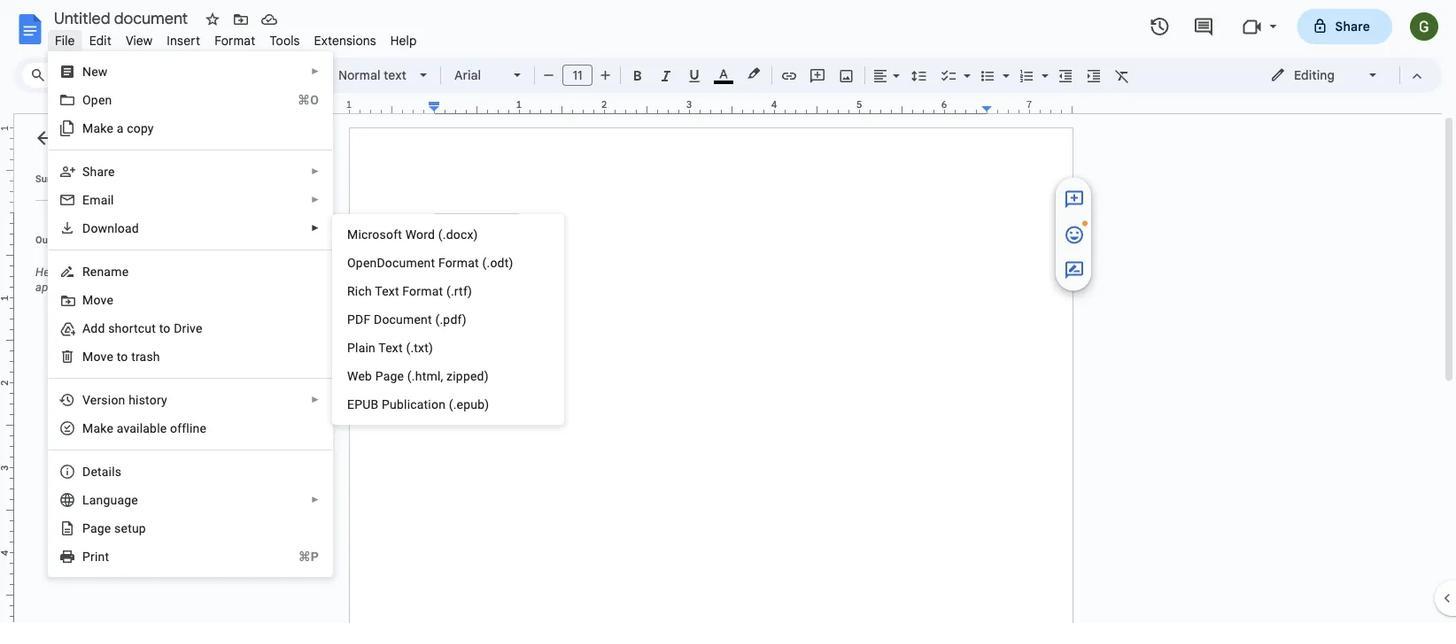 Task type: locate. For each thing, give the bounding box(es) containing it.
web page (.html, zipped) h element
[[347, 369, 494, 384]]

1 vertical spatial r
[[347, 284, 355, 299]]

menu bar inside the menu bar banner
[[48, 23, 424, 52]]

editing
[[1295, 67, 1335, 83]]

details
[[82, 465, 122, 479]]

add emoji reaction image
[[1064, 225, 1085, 246]]

tools
[[270, 33, 300, 48]]

format up (.rtf)
[[438, 256, 479, 270]]

l anguage
[[82, 493, 138, 508]]

1 horizontal spatial h
[[415, 369, 422, 384]]

1 vertical spatial e
[[104, 521, 111, 536]]

main toolbar
[[110, 0, 1187, 503]]

o down n
[[82, 93, 91, 107]]

k
[[100, 421, 107, 436]]

o pendocument format (.odt)
[[347, 256, 513, 270]]

0 vertical spatial r
[[82, 264, 90, 279]]

arial option
[[455, 63, 503, 88]]

rich text format (.rtf) r element
[[347, 284, 478, 299]]

plain text (.txt) t element
[[347, 341, 439, 355]]

add shortcut to drive , element
[[82, 321, 208, 336]]

format inside menu item
[[215, 33, 256, 48]]

add
[[109, 266, 128, 279]]

menu bar banner
[[0, 0, 1457, 624]]

normal text
[[338, 67, 407, 83]]

make a copy c element
[[82, 121, 159, 136]]

0 vertical spatial o
[[82, 93, 91, 107]]

s hare
[[82, 164, 115, 179]]

right margin image
[[983, 100, 1072, 113]]

►
[[311, 66, 320, 77], [311, 167, 320, 177], [311, 195, 320, 205], [311, 223, 320, 233], [311, 395, 320, 405], [311, 495, 320, 505]]

format down star checkbox
[[215, 33, 256, 48]]

(.epub)
[[449, 397, 489, 412]]

ext
[[386, 341, 403, 355]]

microsoft word (.doc x )
[[347, 227, 478, 242]]

o pen
[[82, 93, 112, 107]]

tools menu item
[[263, 30, 307, 51]]

ename
[[90, 264, 129, 279]]

make available offline k element
[[82, 421, 212, 436]]

menu containing microsoft word (.doc
[[332, 214, 564, 425]]

► for hare
[[311, 167, 320, 177]]

0 vertical spatial h
[[415, 369, 422, 384]]

menu bar
[[48, 23, 424, 52]]

e right the ma
[[107, 421, 113, 436]]

2 vertical spatial format
[[403, 284, 443, 299]]

t
[[379, 341, 386, 355]]

left margin image
[[350, 100, 439, 113]]

1 horizontal spatial o
[[347, 256, 356, 270]]

text
[[375, 284, 399, 299]]

0 horizontal spatial p
[[82, 550, 90, 564]]

1 horizontal spatial r
[[347, 284, 355, 299]]

pendocument
[[356, 256, 435, 270]]

make a c opy
[[82, 121, 154, 136]]

new n element
[[82, 64, 113, 79]]

extensions menu item
[[307, 30, 383, 51]]

► for mail
[[311, 195, 320, 205]]

view
[[126, 33, 153, 48]]

drive
[[174, 321, 203, 336]]

0 vertical spatial to
[[131, 266, 142, 279]]

to left the
[[131, 266, 142, 279]]

o up ich
[[347, 256, 356, 270]]

0 horizontal spatial to
[[131, 266, 142, 279]]

headings
[[35, 266, 84, 279]]

pa g e setup
[[82, 521, 146, 536]]

e for k
[[107, 421, 113, 436]]

d
[[82, 221, 91, 236]]

p for rint
[[82, 550, 90, 564]]

0 horizontal spatial o
[[82, 93, 91, 107]]

format
[[215, 33, 256, 48], [438, 256, 479, 270], [403, 284, 443, 299]]

s
[[82, 164, 90, 179]]

0 horizontal spatial e
[[82, 193, 90, 207]]

1
[[346, 99, 352, 111]]

m ove
[[82, 293, 113, 307]]

h right version
[[129, 393, 136, 408]]

► for anguage
[[311, 495, 320, 505]]

application
[[0, 0, 1457, 624]]

p df document (.pdf)
[[347, 312, 467, 327]]

o
[[82, 93, 91, 107], [347, 256, 356, 270]]

3 ► from the top
[[311, 195, 320, 205]]

l
[[82, 493, 89, 508]]

5 ► from the top
[[311, 395, 320, 405]]

h up e pub publication (.epub)
[[415, 369, 422, 384]]

1 horizontal spatial e
[[347, 397, 355, 412]]

⌘p
[[298, 550, 319, 564]]

6 ► from the top
[[311, 495, 320, 505]]

move
[[82, 350, 113, 364]]

version h istory
[[82, 393, 167, 408]]

p down pa
[[82, 550, 90, 564]]

1 vertical spatial p
[[82, 550, 90, 564]]

4 ► from the top
[[311, 223, 320, 233]]

mode and view toolbar
[[1257, 58, 1432, 93]]

1 vertical spatial h
[[129, 393, 136, 408]]

will
[[219, 266, 237, 279]]

r up 'here.'
[[82, 264, 90, 279]]

version
[[82, 393, 125, 408]]

format down the o pendocument format (.odt)
[[403, 284, 443, 299]]

0 vertical spatial e
[[107, 421, 113, 436]]

r for ename
[[82, 264, 90, 279]]

ove
[[93, 293, 113, 307]]

move m element
[[82, 293, 119, 307]]

to left drive
[[159, 321, 171, 336]]

email e element
[[82, 193, 119, 207]]

file
[[55, 33, 75, 48]]

here.
[[74, 281, 100, 294]]

h
[[415, 369, 422, 384], [129, 393, 136, 408]]

e down web at the bottom of the page
[[347, 397, 355, 412]]

0 vertical spatial p
[[347, 312, 355, 327]]

editing button
[[1258, 62, 1392, 89]]

page
[[375, 369, 404, 384]]

p up plain
[[347, 312, 355, 327]]

zipped)
[[447, 369, 489, 384]]

e right pa
[[104, 521, 111, 536]]

language l element
[[82, 493, 143, 508]]

share
[[1336, 19, 1371, 34]]

add shortcut to drive
[[82, 321, 203, 336]]

menu bar containing file
[[48, 23, 424, 52]]

the
[[145, 266, 161, 279]]

1 vertical spatial o
[[347, 256, 356, 270]]

menu
[[48, 51, 333, 578], [332, 214, 564, 425]]

0 vertical spatial e
[[82, 193, 90, 207]]

p
[[347, 312, 355, 327], [82, 550, 90, 564]]

top margin image
[[0, 128, 13, 218]]

you
[[87, 266, 106, 279]]

1 vertical spatial to
[[159, 321, 171, 336]]

2 ► from the top
[[311, 167, 320, 177]]

o for pendocument
[[347, 256, 356, 270]]

share s element
[[82, 164, 120, 179]]

text color image
[[714, 63, 734, 84]]

outline heading
[[14, 233, 255, 258]]

insert
[[167, 33, 200, 48]]

highlight color image
[[744, 63, 764, 84]]

share button
[[1298, 9, 1393, 44]]

e for pub
[[347, 397, 355, 412]]

1 vertical spatial e
[[347, 397, 355, 412]]

ich
[[355, 284, 372, 299]]

available
[[117, 421, 167, 436]]

c
[[127, 121, 134, 136]]

0 vertical spatial format
[[215, 33, 256, 48]]

help
[[391, 33, 417, 48]]

mail
[[90, 193, 114, 207]]

r left text
[[347, 284, 355, 299]]

1 ► from the top
[[311, 66, 320, 77]]

menu containing n
[[48, 51, 333, 578]]

styles list. normal text selected. option
[[338, 63, 409, 88]]

suggest edits image
[[1064, 260, 1085, 281]]

setup
[[114, 521, 146, 536]]

0 horizontal spatial r
[[82, 264, 90, 279]]

Menus field
[[22, 63, 111, 88]]

o for pen
[[82, 93, 91, 107]]

application containing share
[[0, 0, 1457, 624]]

x
[[467, 227, 474, 242]]

text
[[384, 67, 407, 83]]

(.pdf)
[[435, 312, 467, 327]]

plain
[[347, 341, 376, 355]]

anguage
[[89, 493, 138, 508]]

format menu item
[[207, 30, 263, 51]]

p rint
[[82, 550, 109, 564]]

1 horizontal spatial p
[[347, 312, 355, 327]]

microsoft word (.docx) x element
[[347, 227, 484, 242]]

e down s
[[82, 193, 90, 207]]



Task type: describe. For each thing, give the bounding box(es) containing it.
)
[[474, 227, 478, 242]]

tml,
[[422, 369, 443, 384]]

view menu item
[[119, 30, 160, 51]]

outline
[[35, 234, 67, 245]]

pen
[[91, 93, 112, 107]]

t
[[117, 350, 121, 364]]

e mail
[[82, 193, 114, 207]]

summary
[[35, 173, 78, 184]]

document
[[164, 266, 216, 279]]

rint
[[90, 550, 109, 564]]

p for df
[[347, 312, 355, 327]]

add comment image
[[1064, 189, 1085, 210]]

► for ownload
[[311, 223, 320, 233]]

add
[[82, 321, 105, 336]]

trash
[[131, 350, 160, 364]]

(.doc
[[438, 227, 467, 242]]

edit
[[89, 33, 112, 48]]

plain t ext (.txt)
[[347, 341, 433, 355]]

line & paragraph spacing image
[[910, 63, 930, 88]]

download d element
[[82, 221, 144, 236]]

d ownload
[[82, 221, 139, 236]]

open o element
[[82, 93, 117, 107]]

(.odt)
[[482, 256, 513, 270]]

to inside the headings you add to the document will appear here.
[[131, 266, 142, 279]]

epub publication (.epub) e element
[[347, 397, 495, 412]]

shortcut
[[108, 321, 156, 336]]

make
[[82, 121, 113, 136]]

ew
[[91, 64, 108, 79]]

appear
[[35, 281, 71, 294]]

ma k e available offline
[[82, 421, 207, 436]]

pub
[[355, 397, 379, 412]]

web
[[347, 369, 372, 384]]

opy
[[134, 121, 154, 136]]

df
[[355, 312, 371, 327]]

(.
[[407, 369, 415, 384]]

document outline element
[[14, 114, 255, 624]]

page setup g element
[[82, 521, 151, 536]]

file menu item
[[48, 30, 82, 51]]

headings you add to the document will appear here.
[[35, 266, 237, 294]]

arial
[[455, 67, 481, 83]]

ma
[[82, 421, 100, 436]]

n
[[82, 64, 91, 79]]

(.rtf)
[[447, 284, 472, 299]]

e for g
[[104, 521, 111, 536]]

rename r element
[[82, 264, 134, 279]]

⌘o
[[298, 93, 319, 107]]

n ew
[[82, 64, 108, 79]]

offline
[[170, 421, 207, 436]]

web page (. h tml, zipped)
[[347, 369, 489, 384]]

o
[[121, 350, 128, 364]]

Star checkbox
[[200, 7, 225, 32]]

details b element
[[82, 465, 127, 479]]

edit menu item
[[82, 30, 119, 51]]

e for mail
[[82, 193, 90, 207]]

normal
[[338, 67, 381, 83]]

hare
[[90, 164, 115, 179]]

publication
[[382, 397, 446, 412]]

Font size field
[[563, 65, 600, 87]]

ownload
[[91, 221, 139, 236]]

r ich text format (.rtf)
[[347, 284, 472, 299]]

Rename text field
[[48, 7, 198, 28]]

1 horizontal spatial to
[[159, 321, 171, 336]]

g
[[97, 521, 104, 536]]

r ename
[[82, 264, 129, 279]]

move t o trash
[[82, 350, 160, 364]]

0 horizontal spatial h
[[129, 393, 136, 408]]

move to trash t element
[[82, 350, 165, 364]]

document
[[374, 312, 432, 327]]

a
[[117, 121, 124, 136]]

help menu item
[[383, 30, 424, 51]]

Font size text field
[[564, 65, 592, 86]]

version history h element
[[82, 393, 173, 408]]

1 vertical spatial format
[[438, 256, 479, 270]]

⌘o element
[[276, 91, 319, 109]]

extensions
[[314, 33, 376, 48]]

(.txt)
[[406, 341, 433, 355]]

r for ich
[[347, 284, 355, 299]]

print p element
[[82, 550, 115, 564]]

m
[[82, 293, 93, 307]]

opendocument format (.odt) o element
[[347, 256, 519, 270]]

summary heading
[[35, 172, 78, 186]]

istory
[[136, 393, 167, 408]]

e pub publication (.epub)
[[347, 397, 489, 412]]

pdf document (.pdf) p element
[[347, 312, 472, 327]]

insert image image
[[837, 63, 857, 88]]

microsoft
[[347, 227, 402, 242]]

⌘p element
[[277, 548, 319, 566]]

insert menu item
[[160, 30, 207, 51]]

► for ew
[[311, 66, 320, 77]]

pa
[[82, 521, 97, 536]]



Task type: vqa. For each thing, say whether or not it's contained in the screenshot.


